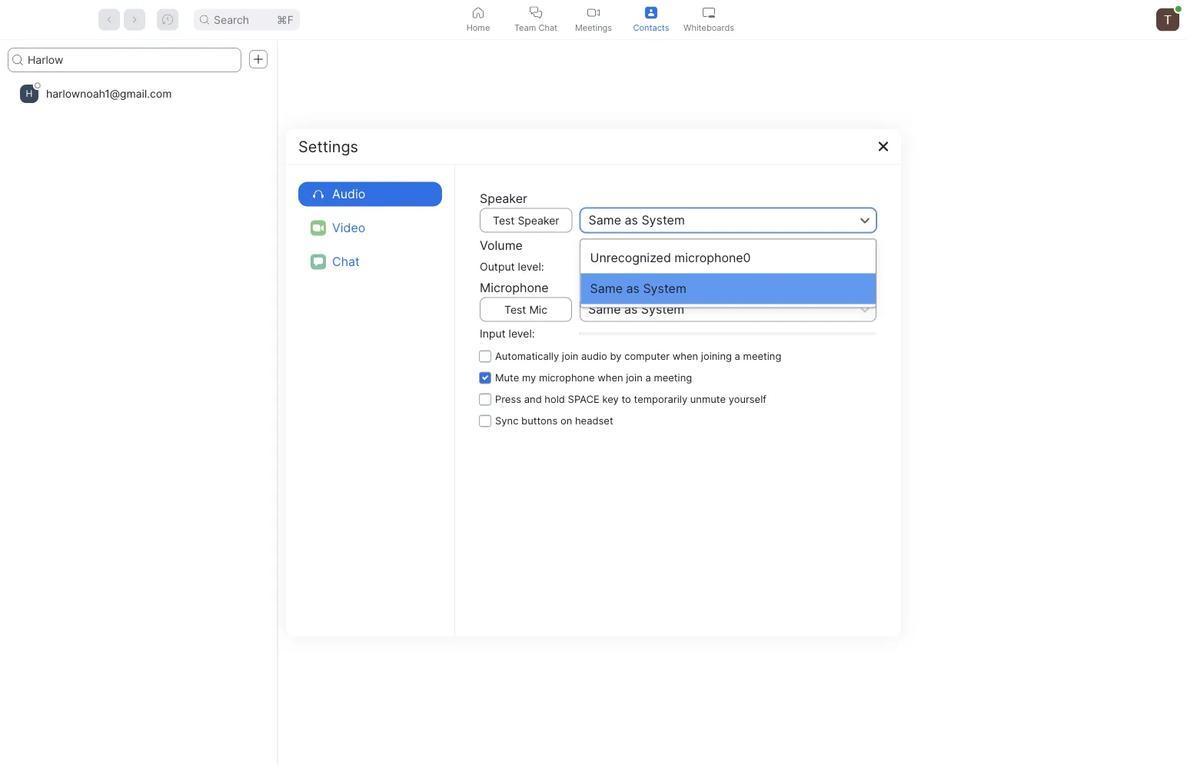 Task type: describe. For each thing, give the bounding box(es) containing it.
level for output level
[[518, 260, 541, 274]]

hold
[[545, 394, 565, 405]]

input level :
[[480, 327, 535, 340]]

2 vertical spatial system
[[642, 302, 685, 317]]

clicking
[[702, 375, 740, 388]]

test for test speaker
[[493, 214, 515, 227]]

chat inside settings tab list
[[332, 254, 360, 269]]

h
[[26, 88, 33, 99]]

meeting inside option
[[744, 350, 782, 362]]

joining
[[702, 350, 732, 362]]

unrecognized microphone0 option
[[581, 243, 876, 274]]

panel
[[846, 375, 873, 388]]

meetings button
[[565, 0, 623, 39]]

press
[[495, 394, 522, 405]]

settings tab list
[[299, 177, 442, 279]]

profile contact image
[[646, 7, 658, 19]]

video link
[[299, 216, 442, 240]]

0 vertical spatial as
[[625, 213, 639, 228]]

mute my microphone when join a meeting
[[495, 372, 693, 384]]

avatar image
[[1157, 8, 1180, 31]]

team chat image
[[530, 7, 542, 19]]

contact
[[621, 375, 662, 388]]

speaker inside "button"
[[518, 214, 560, 227]]

Sync buttons on headset checkbox
[[480, 410, 877, 432]]

my
[[522, 372, 536, 384]]

output level :
[[480, 260, 544, 274]]

microphone
[[539, 372, 595, 384]]

headset
[[575, 415, 614, 427]]

microphone0
[[675, 250, 751, 265]]

whiteboards button
[[681, 0, 738, 39]]

by for clicking
[[687, 375, 699, 388]]

same as system inside option
[[591, 281, 687, 296]]

2 vertical spatial as
[[625, 302, 638, 317]]

the
[[806, 375, 823, 388]]

when inside option
[[673, 350, 699, 362]]

level for input level
[[509, 327, 532, 340]]

home button
[[450, 0, 507, 39]]

key
[[603, 394, 619, 405]]

team
[[515, 22, 536, 32]]

test mic
[[505, 303, 548, 316]]

⌘f
[[277, 13, 294, 26]]

chat link
[[299, 250, 442, 274]]

view
[[593, 375, 618, 388]]

audio link
[[299, 182, 442, 207]]

microphone
[[480, 280, 549, 295]]

temporarily
[[634, 394, 688, 405]]

same inside option
[[591, 281, 623, 296]]

test for test mic
[[505, 303, 527, 316]]

settings
[[299, 137, 359, 156]]

team chat button
[[507, 0, 565, 39]]

volume
[[480, 238, 523, 253]]

mic
[[530, 303, 548, 316]]

plus small image
[[253, 54, 264, 65]]

by for computer
[[610, 350, 622, 362]]

contacts
[[634, 22, 670, 32]]

profile contact image
[[646, 7, 658, 19]]

sync
[[495, 415, 519, 427]]

whiteboards
[[684, 22, 735, 32]]

unrecognized
[[591, 250, 672, 265]]

to
[[622, 394, 632, 405]]

progress bar for output level :
[[580, 265, 877, 269]]

join inside option
[[562, 350, 579, 362]]



Task type: locate. For each thing, give the bounding box(es) containing it.
list box
[[581, 240, 876, 307]]

1 vertical spatial progress bar
[[580, 332, 877, 335]]

0 vertical spatial chat
[[539, 22, 558, 32]]

computer
[[625, 350, 670, 362]]

same up unrecognized
[[589, 213, 622, 228]]

1 horizontal spatial a
[[735, 350, 741, 362]]

level up automatically
[[509, 327, 532, 340]]

1 vertical spatial same as system
[[591, 281, 687, 296]]

offline image
[[34, 82, 41, 89], [34, 82, 41, 89]]

test down microphone
[[505, 303, 527, 316]]

press and hold space key to temporarily unmute yourself
[[495, 394, 767, 405]]

test speaker button
[[480, 208, 573, 233]]

: for output level :
[[541, 260, 544, 274]]

when up key
[[598, 372, 624, 384]]

a down computer
[[646, 372, 651, 384]]

same up audio
[[589, 302, 621, 317]]

test inside test mic button
[[505, 303, 527, 316]]

speaker up test speaker
[[480, 191, 528, 206]]

left
[[826, 375, 842, 388]]

home small image
[[472, 7, 485, 19], [472, 7, 485, 19]]

same as system
[[589, 213, 685, 228], [591, 281, 687, 296], [589, 302, 685, 317]]

online image
[[1176, 6, 1182, 12], [1176, 6, 1182, 12]]

as up automatically join audio by computer when joining a meeting
[[625, 302, 638, 317]]

a inside "automatically join audio by computer when joining a meeting" option
[[735, 350, 741, 362]]

test mic button
[[480, 297, 572, 322]]

progress bar up joining
[[580, 332, 877, 335]]

1 horizontal spatial when
[[673, 350, 699, 362]]

audio
[[582, 350, 608, 362]]

1 vertical spatial join
[[626, 372, 643, 384]]

join up the microphone
[[562, 350, 579, 362]]

Automatically join audio by computer when joining a meeting checkbox
[[480, 346, 877, 367]]

level up microphone
[[518, 260, 541, 274]]

0 vertical spatial :
[[541, 260, 544, 274]]

1 horizontal spatial by
[[687, 375, 699, 388]]

1 vertical spatial system
[[644, 281, 687, 296]]

: up microphone
[[541, 260, 544, 274]]

chat down team chat image
[[539, 22, 558, 32]]

same as system down unrecognized
[[591, 281, 687, 296]]

team chat
[[515, 22, 558, 32]]

1 horizontal spatial :
[[541, 260, 544, 274]]

tab list
[[450, 0, 738, 39]]

0 vertical spatial same as system
[[589, 213, 685, 228]]

meeting
[[744, 350, 782, 362], [654, 372, 693, 384]]

a for mute my microphone when join a meeting
[[646, 372, 651, 384]]

2 horizontal spatial a
[[743, 375, 750, 388]]

1 vertical spatial when
[[598, 372, 624, 384]]

video on image
[[588, 7, 600, 19], [588, 7, 600, 19], [311, 220, 326, 236], [313, 223, 324, 234]]

2 progress bar from the top
[[580, 332, 877, 335]]

Press and hold SPACE key to temporarily unmute yourself checkbox
[[480, 389, 877, 410]]

space
[[568, 394, 600, 405]]

0 vertical spatial test
[[493, 214, 515, 227]]

same as system up automatically join audio by computer when joining a meeting
[[589, 302, 685, 317]]

same
[[589, 213, 622, 228], [591, 281, 623, 296], [589, 302, 621, 317]]

1 vertical spatial meeting
[[654, 372, 693, 384]]

same down unrecognized
[[591, 281, 623, 296]]

test speaker
[[493, 214, 560, 227]]

meeting inside option
[[654, 372, 693, 384]]

0 horizontal spatial join
[[562, 350, 579, 362]]

chat image
[[311, 254, 326, 270]]

progress bar up same as system option
[[580, 265, 877, 269]]

0 vertical spatial level
[[518, 260, 541, 274]]

1 vertical spatial same
[[591, 281, 623, 296]]

1 vertical spatial speaker
[[518, 214, 560, 227]]

yourself
[[729, 394, 767, 405]]

by right audio
[[610, 350, 622, 362]]

a inside mute my microphone when join a meeting option
[[646, 372, 651, 384]]

a inside contacts tab panel
[[743, 375, 750, 388]]

1 vertical spatial level
[[509, 327, 532, 340]]

a
[[735, 350, 741, 362], [646, 372, 651, 384], [743, 375, 750, 388]]

0 horizontal spatial by
[[610, 350, 622, 362]]

unmute
[[691, 394, 726, 405]]

when
[[673, 350, 699, 362], [598, 372, 624, 384]]

list box containing unrecognized microphone0
[[581, 240, 876, 307]]

2 vertical spatial same
[[589, 302, 621, 317]]

0 horizontal spatial :
[[532, 327, 535, 340]]

0 horizontal spatial when
[[598, 372, 624, 384]]

unrecognized microphone0
[[591, 250, 751, 265]]

a for view contact info by clicking a contact in the left panel
[[743, 375, 750, 388]]

a right joining
[[735, 350, 741, 362]]

1 vertical spatial :
[[532, 327, 535, 340]]

test
[[493, 214, 515, 227], [505, 303, 527, 316]]

system up computer
[[642, 302, 685, 317]]

system
[[642, 213, 685, 228], [644, 281, 687, 296], [642, 302, 685, 317]]

1 vertical spatial chat
[[332, 254, 360, 269]]

1 vertical spatial as
[[627, 281, 640, 296]]

view contact info by clicking a contact in the left panel
[[593, 375, 873, 388]]

1 progress bar from the top
[[580, 265, 877, 269]]

:
[[541, 260, 544, 274], [532, 327, 535, 340]]

on
[[561, 415, 573, 427]]

as
[[625, 213, 639, 228], [627, 281, 640, 296], [625, 302, 638, 317]]

mute
[[495, 372, 520, 384]]

by right info at the right of the page
[[687, 375, 699, 388]]

buttons
[[522, 415, 558, 427]]

when up mute my microphone when join a meeting option
[[673, 350, 699, 362]]

0 vertical spatial meeting
[[744, 350, 782, 362]]

automatically
[[495, 350, 560, 362]]

contacts button
[[623, 0, 681, 39]]

Mute my microphone when join a meeting checkbox
[[480, 367, 877, 389]]

chat inside button
[[539, 22, 558, 32]]

1 horizontal spatial meeting
[[744, 350, 782, 362]]

1 horizontal spatial join
[[626, 372, 643, 384]]

system up unrecognized microphone0
[[642, 213, 685, 228]]

0 vertical spatial same
[[589, 213, 622, 228]]

0 horizontal spatial a
[[646, 372, 651, 384]]

magnifier image
[[12, 55, 23, 65], [12, 55, 23, 65]]

plus small image
[[253, 54, 264, 65]]

a up the yourself
[[743, 375, 750, 388]]

progress bar
[[580, 265, 877, 269], [580, 332, 877, 335]]

info
[[665, 375, 683, 388]]

meeting up contact at the right
[[744, 350, 782, 362]]

video
[[332, 220, 366, 235]]

team chat image
[[530, 7, 542, 19]]

chat
[[539, 22, 558, 32], [332, 254, 360, 269]]

chat image
[[314, 257, 323, 267]]

chat right chat icon
[[332, 254, 360, 269]]

: for input level :
[[532, 327, 535, 340]]

join inside option
[[626, 372, 643, 384]]

as down unrecognized
[[627, 281, 640, 296]]

as up unrecognized
[[625, 213, 639, 228]]

system inside option
[[644, 281, 687, 296]]

sync buttons on headset
[[495, 415, 614, 427]]

home
[[467, 22, 490, 32]]

input
[[480, 327, 506, 340]]

0 vertical spatial by
[[610, 350, 622, 362]]

close image
[[878, 140, 890, 153], [878, 140, 890, 153]]

None range field
[[580, 240, 877, 252]]

test up 'volume'
[[493, 214, 515, 227]]

and
[[524, 394, 542, 405]]

audio
[[332, 187, 366, 202]]

automatically join audio by computer when joining a meeting
[[495, 350, 782, 362]]

headphone image
[[311, 187, 326, 202], [313, 189, 324, 200]]

0 vertical spatial join
[[562, 350, 579, 362]]

tab list containing home
[[450, 0, 738, 39]]

0 horizontal spatial chat
[[332, 254, 360, 269]]

speaker up 'volume'
[[518, 214, 560, 227]]

contact
[[753, 375, 791, 388]]

level
[[518, 260, 541, 274], [509, 327, 532, 340]]

join
[[562, 350, 579, 362], [626, 372, 643, 384]]

by inside option
[[610, 350, 622, 362]]

speaker
[[480, 191, 528, 206], [518, 214, 560, 227]]

test inside test speaker "button"
[[493, 214, 515, 227]]

progress bar for input level :
[[580, 332, 877, 335]]

meeting down "automatically join audio by computer when joining a meeting" option
[[654, 372, 693, 384]]

when inside option
[[598, 372, 624, 384]]

Search text field
[[8, 48, 242, 72]]

contacts tab panel
[[0, 40, 1188, 766]]

same as system option
[[581, 274, 876, 304]]

meetings
[[575, 22, 612, 32]]

1 vertical spatial test
[[505, 303, 527, 316]]

whiteboard small image
[[703, 7, 716, 19], [703, 7, 716, 19]]

0 vertical spatial speaker
[[480, 191, 528, 206]]

0 vertical spatial progress bar
[[580, 265, 877, 269]]

system down unrecognized microphone0
[[644, 281, 687, 296]]

2 vertical spatial same as system
[[589, 302, 685, 317]]

output
[[480, 260, 515, 274]]

1 horizontal spatial chat
[[539, 22, 558, 32]]

in
[[794, 375, 803, 388]]

by inside contacts tab panel
[[687, 375, 699, 388]]

same as system up unrecognized
[[589, 213, 685, 228]]

as inside option
[[627, 281, 640, 296]]

1 vertical spatial by
[[687, 375, 699, 388]]

by
[[610, 350, 622, 362], [687, 375, 699, 388]]

: up automatically
[[532, 327, 535, 340]]

harlownoah1@gmail.com
[[46, 87, 172, 100]]

0 horizontal spatial meeting
[[654, 372, 693, 384]]

join up press and hold space key to temporarily unmute yourself at the bottom of the page
[[626, 372, 643, 384]]

0 vertical spatial when
[[673, 350, 699, 362]]

search
[[214, 13, 249, 26]]

0 vertical spatial system
[[642, 213, 685, 228]]

magnifier image
[[200, 15, 209, 24], [200, 15, 209, 24]]



Task type: vqa. For each thing, say whether or not it's contained in the screenshot.
bottom 'Invitation'
no



